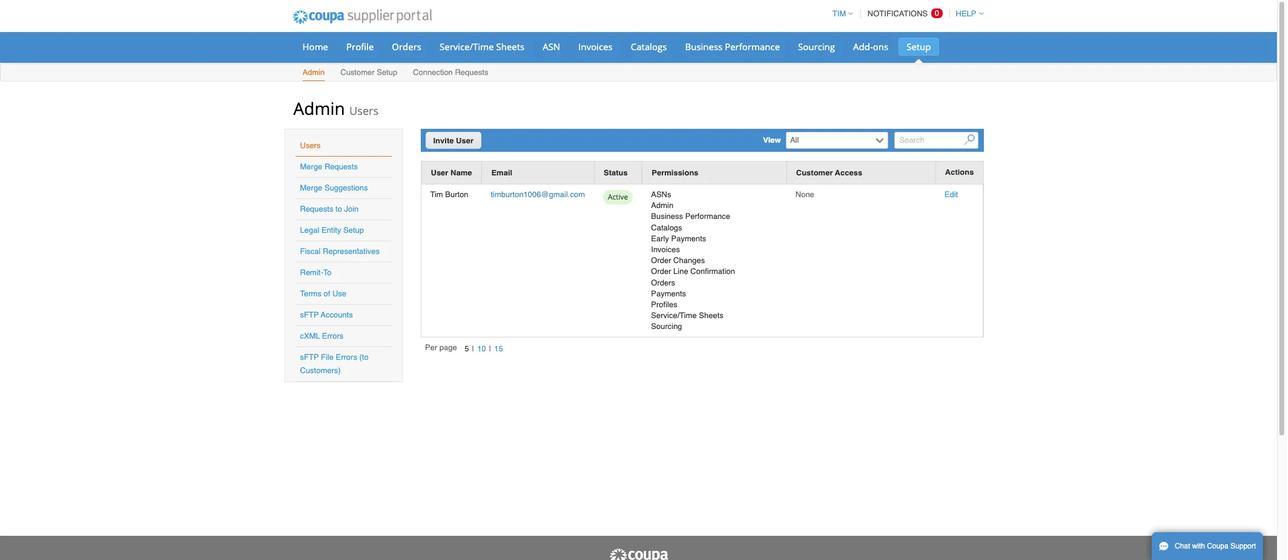 Task type: vqa. For each thing, say whether or not it's contained in the screenshot.
the Promised
no



Task type: locate. For each thing, give the bounding box(es) containing it.
search image
[[964, 135, 975, 146]]

1 vertical spatial admin
[[293, 97, 345, 120]]

invite user
[[433, 136, 474, 145]]

admin down admin link
[[293, 97, 345, 120]]

permissions
[[652, 168, 699, 177]]

0 vertical spatial merge
[[300, 162, 322, 171]]

orders up connection
[[392, 41, 422, 53]]

merge for merge suggestions
[[300, 184, 322, 193]]

coupa supplier portal image
[[284, 2, 440, 32], [608, 549, 669, 561]]

1 vertical spatial catalogs
[[651, 223, 682, 232]]

tim left burton
[[430, 190, 443, 199]]

order left line
[[651, 267, 671, 276]]

terms of use
[[300, 290, 346, 299]]

asn link
[[535, 38, 568, 56]]

admin
[[303, 68, 325, 77], [293, 97, 345, 120], [651, 201, 674, 210]]

1 horizontal spatial coupa supplier portal image
[[608, 549, 669, 561]]

0 horizontal spatial |
[[472, 345, 474, 354]]

status
[[604, 168, 628, 177]]

service/time up connection requests
[[440, 41, 494, 53]]

view
[[763, 136, 781, 145]]

requests up "suggestions"
[[325, 162, 358, 171]]

View text field
[[787, 133, 873, 148]]

admin for admin users
[[293, 97, 345, 120]]

sheets down confirmation
[[699, 311, 724, 320]]

user right invite
[[456, 136, 474, 145]]

business performance
[[685, 41, 780, 53]]

sftp
[[300, 311, 319, 320], [300, 353, 319, 362]]

sheets left the asn
[[496, 41, 525, 53]]

1 horizontal spatial setup
[[377, 68, 397, 77]]

0 vertical spatial requests
[[455, 68, 488, 77]]

1 vertical spatial merge
[[300, 184, 322, 193]]

1 merge from the top
[[300, 162, 322, 171]]

requests
[[455, 68, 488, 77], [325, 162, 358, 171], [300, 205, 333, 214]]

tim
[[833, 9, 846, 18], [430, 190, 443, 199]]

0 horizontal spatial tim
[[430, 190, 443, 199]]

catalogs right invoices link
[[631, 41, 667, 53]]

1 vertical spatial sftp
[[300, 353, 319, 362]]

1 vertical spatial orders
[[651, 278, 675, 287]]

0 vertical spatial tim
[[833, 9, 846, 18]]

connection
[[413, 68, 453, 77]]

1 vertical spatial service/time
[[651, 311, 697, 320]]

1 horizontal spatial sheets
[[699, 311, 724, 320]]

0 horizontal spatial business
[[651, 212, 683, 221]]

1 horizontal spatial orders
[[651, 278, 675, 287]]

0 horizontal spatial users
[[300, 141, 321, 150]]

user left name
[[431, 168, 448, 177]]

add-
[[853, 41, 873, 53]]

legal entity setup link
[[300, 226, 364, 235]]

1 vertical spatial errors
[[336, 353, 357, 362]]

0 horizontal spatial navigation
[[425, 343, 506, 356]]

1 vertical spatial sourcing
[[651, 322, 682, 331]]

business down asns
[[651, 212, 683, 221]]

customer for customer setup
[[341, 68, 375, 77]]

0 horizontal spatial customer
[[341, 68, 375, 77]]

sourcing
[[798, 41, 835, 53], [651, 322, 682, 331]]

invoices
[[579, 41, 613, 53], [651, 245, 680, 254]]

performance inside asns admin business performance catalogs early payments invoices order changes order line confirmation orders payments profiles service/time sheets sourcing
[[685, 212, 730, 221]]

sheets inside asns admin business performance catalogs early payments invoices order changes order line confirmation orders payments profiles service/time sheets sourcing
[[699, 311, 724, 320]]

to
[[323, 268, 332, 277]]

asn
[[543, 41, 560, 53]]

1 vertical spatial navigation
[[425, 343, 506, 356]]

1 vertical spatial order
[[651, 267, 671, 276]]

user
[[456, 136, 474, 145], [431, 168, 448, 177]]

2 sftp from the top
[[300, 353, 319, 362]]

invoices right the asn link at the left of page
[[579, 41, 613, 53]]

0 vertical spatial navigation
[[827, 2, 984, 25]]

0 horizontal spatial service/time
[[440, 41, 494, 53]]

0 horizontal spatial invoices
[[579, 41, 613, 53]]

1 vertical spatial sheets
[[699, 311, 724, 320]]

customer setup link
[[340, 65, 398, 81]]

1 order from the top
[[651, 256, 671, 265]]

1 horizontal spatial tim
[[833, 9, 846, 18]]

sheets
[[496, 41, 525, 53], [699, 311, 724, 320]]

order
[[651, 256, 671, 265], [651, 267, 671, 276]]

fiscal representatives link
[[300, 247, 380, 256]]

2 vertical spatial admin
[[651, 201, 674, 210]]

1 vertical spatial requests
[[325, 162, 358, 171]]

0 vertical spatial setup
[[907, 41, 931, 53]]

merge suggestions
[[300, 184, 368, 193]]

1 vertical spatial business
[[651, 212, 683, 221]]

merge down merge requests link
[[300, 184, 322, 193]]

1 horizontal spatial user
[[456, 136, 474, 145]]

requests for connection requests
[[455, 68, 488, 77]]

timburton1006@gmail.com link
[[491, 190, 585, 199]]

| left 15
[[489, 345, 491, 354]]

errors left (to
[[336, 353, 357, 362]]

1 vertical spatial tim
[[430, 190, 443, 199]]

2 | from the left
[[489, 345, 491, 354]]

orders down line
[[651, 278, 675, 287]]

payments up profiles
[[651, 289, 686, 298]]

changes
[[674, 256, 705, 265]]

tim inside navigation
[[833, 9, 846, 18]]

payments
[[671, 234, 706, 243], [651, 289, 686, 298]]

1 vertical spatial customer
[[796, 168, 833, 177]]

sftp up cxml
[[300, 311, 319, 320]]

customer up none
[[796, 168, 833, 177]]

0 vertical spatial orders
[[392, 41, 422, 53]]

sftp up customers)
[[300, 353, 319, 362]]

sourcing inside asns admin business performance catalogs early payments invoices order changes order line confirmation orders payments profiles service/time sheets sourcing
[[651, 322, 682, 331]]

navigation containing notifications 0
[[827, 2, 984, 25]]

sourcing down profiles
[[651, 322, 682, 331]]

tim burton
[[430, 190, 469, 199]]

2 merge from the top
[[300, 184, 322, 193]]

catalogs
[[631, 41, 667, 53], [651, 223, 682, 232]]

catalogs up 'early'
[[651, 223, 682, 232]]

admin down home link
[[303, 68, 325, 77]]

0 vertical spatial invoices
[[579, 41, 613, 53]]

0 horizontal spatial setup
[[343, 226, 364, 235]]

| right 5
[[472, 345, 474, 354]]

1 vertical spatial invoices
[[651, 245, 680, 254]]

business
[[685, 41, 723, 53], [651, 212, 683, 221]]

0 horizontal spatial user
[[431, 168, 448, 177]]

join
[[344, 205, 359, 214]]

0 vertical spatial sftp
[[300, 311, 319, 320]]

service/time inside asns admin business performance catalogs early payments invoices order changes order line confirmation orders payments profiles service/time sheets sourcing
[[651, 311, 697, 320]]

notifications
[[868, 9, 928, 18]]

(to
[[359, 353, 369, 362]]

0 vertical spatial coupa supplier portal image
[[284, 2, 440, 32]]

orders
[[392, 41, 422, 53], [651, 278, 675, 287]]

invoices down 'early'
[[651, 245, 680, 254]]

0 vertical spatial sourcing
[[798, 41, 835, 53]]

order down 'early'
[[651, 256, 671, 265]]

coupa
[[1207, 543, 1229, 551]]

0 horizontal spatial sourcing
[[651, 322, 682, 331]]

sftp file errors (to customers) link
[[300, 353, 369, 376]]

requests inside "link"
[[455, 68, 488, 77]]

setup down join
[[343, 226, 364, 235]]

requests left to
[[300, 205, 333, 214]]

profile
[[346, 41, 374, 53]]

payments up changes
[[671, 234, 706, 243]]

setup down notifications 0
[[907, 41, 931, 53]]

merge
[[300, 162, 322, 171], [300, 184, 322, 193]]

0 vertical spatial user
[[456, 136, 474, 145]]

admin users
[[293, 97, 379, 120]]

customer
[[341, 68, 375, 77], [796, 168, 833, 177]]

customer access
[[796, 168, 863, 177]]

service/time down profiles
[[651, 311, 697, 320]]

requests down service/time sheets
[[455, 68, 488, 77]]

1 horizontal spatial navigation
[[827, 2, 984, 25]]

1 vertical spatial coupa supplier portal image
[[608, 549, 669, 561]]

active
[[608, 192, 628, 202]]

customer setup
[[341, 68, 397, 77]]

name
[[451, 168, 472, 177]]

1 horizontal spatial invoices
[[651, 245, 680, 254]]

admin down asns
[[651, 201, 674, 210]]

ons
[[873, 41, 889, 53]]

remit-to link
[[300, 268, 332, 277]]

navigation containing per page
[[425, 343, 506, 356]]

catalogs link
[[623, 38, 675, 56]]

1 horizontal spatial business
[[685, 41, 723, 53]]

merge suggestions link
[[300, 184, 368, 193]]

tim up the "sourcing" link
[[833, 9, 846, 18]]

home link
[[295, 38, 336, 56]]

requests to join
[[300, 205, 359, 214]]

fiscal
[[300, 247, 321, 256]]

file
[[321, 353, 334, 362]]

merge down users link
[[300, 162, 322, 171]]

add-ons
[[853, 41, 889, 53]]

0 vertical spatial admin
[[303, 68, 325, 77]]

users down customer setup link
[[349, 104, 379, 118]]

to
[[336, 205, 342, 214]]

setup
[[907, 41, 931, 53], [377, 68, 397, 77], [343, 226, 364, 235]]

customer down the profile
[[341, 68, 375, 77]]

2 vertical spatial requests
[[300, 205, 333, 214]]

1 horizontal spatial users
[[349, 104, 379, 118]]

none
[[796, 190, 815, 199]]

1 vertical spatial performance
[[685, 212, 730, 221]]

0 vertical spatial users
[[349, 104, 379, 118]]

0 vertical spatial customer
[[341, 68, 375, 77]]

0 horizontal spatial coupa supplier portal image
[[284, 2, 440, 32]]

users up merge requests
[[300, 141, 321, 150]]

0 horizontal spatial sheets
[[496, 41, 525, 53]]

0 vertical spatial business
[[685, 41, 723, 53]]

1 sftp from the top
[[300, 311, 319, 320]]

chat with coupa support
[[1175, 543, 1256, 551]]

1 vertical spatial setup
[[377, 68, 397, 77]]

setup down "orders" link
[[377, 68, 397, 77]]

business right catalogs link
[[685, 41, 723, 53]]

navigation
[[827, 2, 984, 25], [425, 343, 506, 356]]

customer inside button
[[796, 168, 833, 177]]

cxml errors
[[300, 332, 344, 341]]

sourcing down tim link
[[798, 41, 835, 53]]

sftp inside sftp file errors (to customers)
[[300, 353, 319, 362]]

sftp accounts
[[300, 311, 353, 320]]

1 horizontal spatial |
[[489, 345, 491, 354]]

timburton1006@gmail.com
[[491, 190, 585, 199]]

0 vertical spatial order
[[651, 256, 671, 265]]

legal
[[300, 226, 319, 235]]

2 horizontal spatial setup
[[907, 41, 931, 53]]

Search text field
[[894, 132, 979, 149]]

0 vertical spatial service/time
[[440, 41, 494, 53]]

errors down accounts
[[322, 332, 344, 341]]

0 vertical spatial performance
[[725, 41, 780, 53]]

early
[[651, 234, 669, 243]]

1 horizontal spatial customer
[[796, 168, 833, 177]]

remit-to
[[300, 268, 332, 277]]

0 vertical spatial sheets
[[496, 41, 525, 53]]

1 horizontal spatial service/time
[[651, 311, 697, 320]]

page
[[440, 343, 457, 352]]

1 vertical spatial user
[[431, 168, 448, 177]]

2 order from the top
[[651, 267, 671, 276]]



Task type: describe. For each thing, give the bounding box(es) containing it.
access
[[835, 168, 863, 177]]

catalogs inside asns admin business performance catalogs early payments invoices order changes order line confirmation orders payments profiles service/time sheets sourcing
[[651, 223, 682, 232]]

sftp for sftp file errors (to customers)
[[300, 353, 319, 362]]

tim for tim burton
[[430, 190, 443, 199]]

line
[[674, 267, 688, 276]]

suggestions
[[325, 184, 368, 193]]

0 vertical spatial errors
[[322, 332, 344, 341]]

customer for customer access
[[796, 168, 833, 177]]

0 vertical spatial payments
[[671, 234, 706, 243]]

of
[[324, 290, 330, 299]]

5 | 10 | 15
[[465, 345, 503, 354]]

1 vertical spatial users
[[300, 141, 321, 150]]

per page
[[425, 343, 457, 352]]

merge for merge requests
[[300, 162, 322, 171]]

orders link
[[384, 38, 429, 56]]

per
[[425, 343, 437, 352]]

admin for admin
[[303, 68, 325, 77]]

setup inside customer setup link
[[377, 68, 397, 77]]

entity
[[322, 226, 341, 235]]

use
[[332, 290, 346, 299]]

help link
[[951, 9, 984, 18]]

email
[[491, 168, 512, 177]]

requests for merge requests
[[325, 162, 358, 171]]

tim link
[[827, 9, 854, 18]]

edit
[[945, 190, 958, 199]]

connection requests link
[[413, 65, 489, 81]]

representatives
[[323, 247, 380, 256]]

1 vertical spatial payments
[[651, 289, 686, 298]]

chat with coupa support button
[[1152, 533, 1264, 561]]

customer access button
[[796, 167, 863, 179]]

10 button
[[474, 343, 489, 356]]

invoices inside asns admin business performance catalogs early payments invoices order changes order line confirmation orders payments profiles service/time sheets sourcing
[[651, 245, 680, 254]]

with
[[1193, 543, 1205, 551]]

user name
[[431, 168, 472, 177]]

help
[[956, 9, 977, 18]]

burton
[[445, 190, 469, 199]]

connection requests
[[413, 68, 488, 77]]

10
[[477, 345, 486, 354]]

legal entity setup
[[300, 226, 364, 235]]

0 horizontal spatial orders
[[392, 41, 422, 53]]

sftp file errors (to customers)
[[300, 353, 369, 376]]

email button
[[491, 167, 512, 179]]

asns admin business performance catalogs early payments invoices order changes order line confirmation orders payments profiles service/time sheets sourcing
[[651, 190, 735, 331]]

sourcing link
[[790, 38, 843, 56]]

setup inside setup link
[[907, 41, 931, 53]]

admin link
[[302, 65, 325, 81]]

service/time sheets
[[440, 41, 525, 53]]

5
[[465, 345, 469, 354]]

terms
[[300, 290, 322, 299]]

asns
[[651, 190, 671, 199]]

requests to join link
[[300, 205, 359, 214]]

chat
[[1175, 543, 1191, 551]]

15 button
[[491, 343, 506, 356]]

customers)
[[300, 366, 341, 376]]

business performance link
[[677, 38, 788, 56]]

admin inside asns admin business performance catalogs early payments invoices order changes order line confirmation orders payments profiles service/time sheets sourcing
[[651, 201, 674, 210]]

fiscal representatives
[[300, 247, 380, 256]]

orders inside asns admin business performance catalogs early payments invoices order changes order line confirmation orders payments profiles service/time sheets sourcing
[[651, 278, 675, 287]]

profiles
[[651, 300, 678, 309]]

tim for tim
[[833, 9, 846, 18]]

1 horizontal spatial sourcing
[[798, 41, 835, 53]]

users inside 'admin users'
[[349, 104, 379, 118]]

business inside asns admin business performance catalogs early payments invoices order changes order line confirmation orders payments profiles service/time sheets sourcing
[[651, 212, 683, 221]]

0 vertical spatial catalogs
[[631, 41, 667, 53]]

sftp accounts link
[[300, 311, 353, 320]]

user inside "button"
[[431, 168, 448, 177]]

invite user link
[[425, 132, 482, 149]]

service/time sheets link
[[432, 38, 533, 56]]

active button
[[603, 190, 633, 208]]

accounts
[[321, 311, 353, 320]]

edit link
[[945, 190, 958, 199]]

notifications 0
[[868, 8, 939, 18]]

merge requests link
[[300, 162, 358, 171]]

15
[[494, 345, 503, 354]]

profile link
[[339, 38, 382, 56]]

permissions button
[[652, 167, 699, 179]]

1 | from the left
[[472, 345, 474, 354]]

terms of use link
[[300, 290, 346, 299]]

2 vertical spatial setup
[[343, 226, 364, 235]]

add-ons link
[[846, 38, 897, 56]]

invite
[[433, 136, 454, 145]]

0
[[935, 8, 939, 18]]

cxml
[[300, 332, 320, 341]]

invoices link
[[571, 38, 621, 56]]

invoices inside invoices link
[[579, 41, 613, 53]]

support
[[1231, 543, 1256, 551]]

cxml errors link
[[300, 332, 344, 341]]

status button
[[604, 167, 628, 179]]

home
[[303, 41, 328, 53]]

remit-
[[300, 268, 323, 277]]

confirmation
[[691, 267, 735, 276]]

errors inside sftp file errors (to customers)
[[336, 353, 357, 362]]

sftp for sftp accounts
[[300, 311, 319, 320]]



